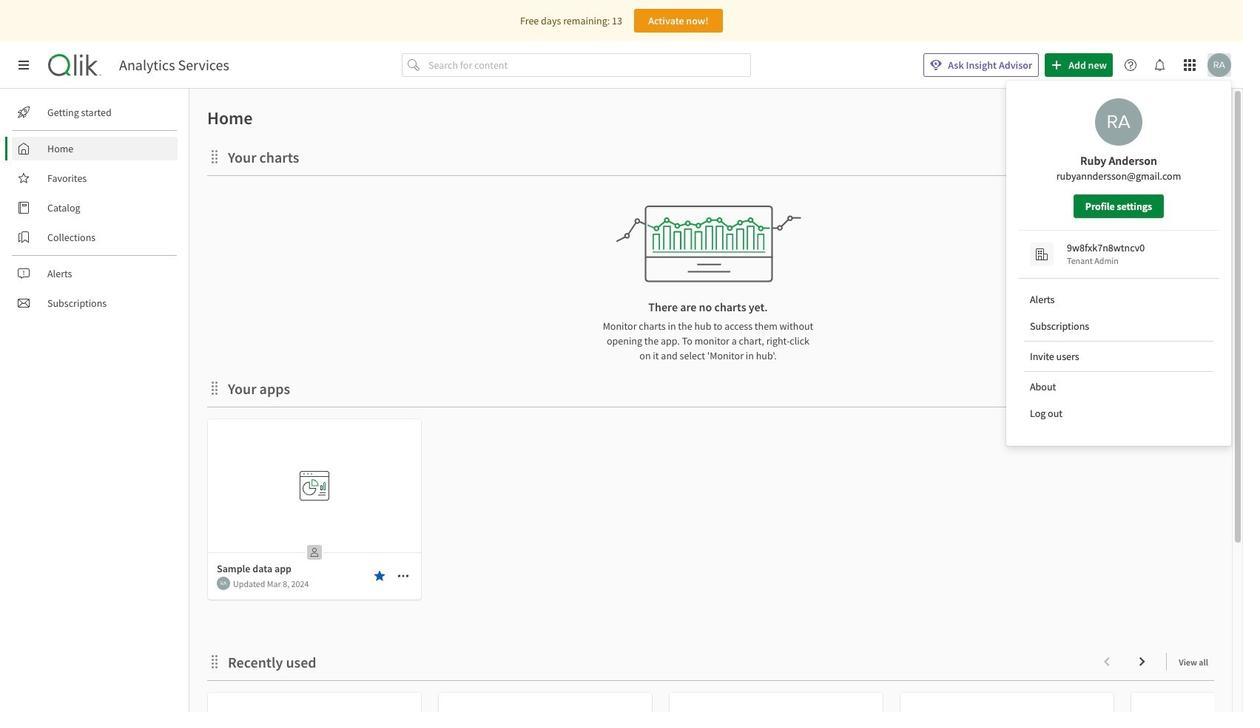 Task type: vqa. For each thing, say whether or not it's contained in the screenshot.
the bottom Move collection image
yes



Task type: locate. For each thing, give the bounding box(es) containing it.
1 vertical spatial move collection image
[[207, 655, 222, 669]]

ruby anderson element
[[217, 577, 230, 591]]

move collection image
[[207, 381, 222, 396]]

remove from favorites image
[[374, 571, 386, 583]]

0 vertical spatial ruby anderson image
[[1208, 53, 1232, 77]]

1 vertical spatial ruby anderson image
[[1095, 98, 1143, 146]]

2 vertical spatial ruby anderson image
[[217, 577, 230, 591]]

close sidebar menu image
[[18, 59, 30, 71]]

2 horizontal spatial ruby anderson image
[[1208, 53, 1232, 77]]

navigation pane element
[[0, 95, 189, 321]]

main content
[[184, 89, 1243, 713]]

ruby anderson image
[[1208, 53, 1232, 77], [1095, 98, 1143, 146], [217, 577, 230, 591]]

move collection image
[[207, 149, 222, 164], [207, 655, 222, 669]]



Task type: describe. For each thing, give the bounding box(es) containing it.
0 vertical spatial move collection image
[[207, 149, 222, 164]]

analytics services element
[[119, 56, 229, 74]]

0 horizontal spatial ruby anderson image
[[217, 577, 230, 591]]

1 horizontal spatial ruby anderson image
[[1095, 98, 1143, 146]]



